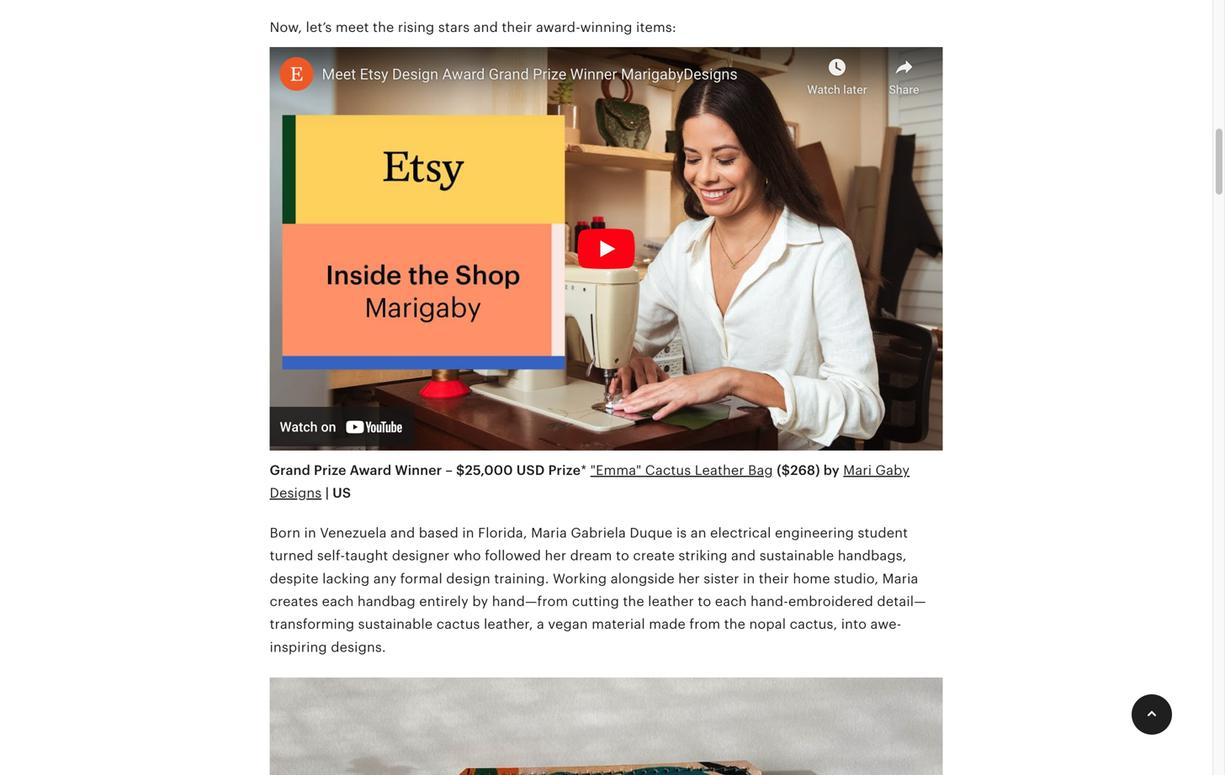 Task type: describe. For each thing, give the bounding box(es) containing it.
born in venezuela and based in florida, maria gabriela duque is an electrical engineering student turned self-taught designer who followed her dream to create striking and sustainable handbags, despite lacking any formal design training. working alongside her sister in their home studio, maria creates each handbag entirely by hand—from cutting the leather to each hand-embroidered detail— transforming sustainable cactus leather, a vegan material made from the nopal cactus, into awe- inspiring designs.
[[270, 526, 926, 655]]

"emma"
[[591, 463, 642, 478]]

rising
[[398, 20, 435, 35]]

1 vertical spatial maria
[[883, 572, 919, 587]]

florida,
[[478, 526, 527, 541]]

cactus,
[[790, 617, 838, 633]]

2 vertical spatial and
[[731, 549, 756, 564]]

leather
[[695, 463, 745, 478]]

grand
[[270, 463, 310, 478]]

now, let's meet the rising stars and their award-winning items:
[[270, 20, 677, 35]]

stars
[[438, 20, 470, 35]]

embroidered
[[788, 595, 874, 610]]

($268)
[[777, 463, 820, 478]]

dream
[[570, 549, 612, 564]]

followed
[[485, 549, 541, 564]]

nopal
[[749, 617, 786, 633]]

an
[[691, 526, 707, 541]]

by inside born in venezuela and based in florida, maria gabriela duque is an electrical engineering student turned self-taught designer who followed her dream to create striking and sustainable handbags, despite lacking any formal design training. working alongside her sister in their home studio, maria creates each handbag entirely by hand—from cutting the leather to each hand-embroidered detail— transforming sustainable cactus leather, a vegan material made from the nopal cactus, into awe- inspiring designs.
[[472, 595, 488, 610]]

alongside
[[611, 572, 675, 587]]

|
[[325, 486, 329, 501]]

a
[[537, 617, 544, 633]]

leather,
[[484, 617, 533, 633]]

designer
[[392, 549, 450, 564]]

"emma" cactus leather bag link
[[591, 463, 773, 478]]

engineering
[[775, 526, 854, 541]]

designs.
[[331, 640, 386, 655]]

0 vertical spatial the
[[373, 20, 394, 35]]

1 vertical spatial to
[[698, 595, 711, 610]]

creates
[[270, 595, 318, 610]]

let's
[[306, 20, 332, 35]]

formal
[[400, 572, 443, 587]]

1 each from the left
[[322, 595, 354, 610]]

1 horizontal spatial sustainable
[[760, 549, 834, 564]]

mari gaby designs
[[270, 463, 910, 501]]

0 horizontal spatial in
[[304, 526, 316, 541]]

1 prize from the left
[[314, 463, 346, 478]]

usd
[[516, 463, 545, 478]]

studio,
[[834, 572, 879, 587]]

winner
[[395, 463, 442, 478]]

0 vertical spatial and
[[474, 20, 498, 35]]

0 vertical spatial maria
[[531, 526, 567, 541]]

duque
[[630, 526, 673, 541]]

working
[[553, 572, 607, 587]]

vegan
[[548, 617, 588, 633]]

cactus
[[645, 463, 691, 478]]

$25,000
[[456, 463, 513, 478]]

is
[[676, 526, 687, 541]]

mari gaby designs link
[[270, 463, 910, 501]]

1 vertical spatial the
[[623, 595, 644, 610]]

made
[[649, 617, 686, 633]]

taught
[[345, 549, 388, 564]]

awe-
[[871, 617, 902, 633]]

transforming
[[270, 617, 355, 633]]

any
[[373, 572, 397, 587]]

–
[[445, 463, 453, 478]]

0 horizontal spatial their
[[502, 20, 532, 35]]

1 horizontal spatial in
[[462, 526, 474, 541]]

grand prize award winner – $25,000 usd prize * "emma" cactus leather bag ($268) by
[[270, 463, 840, 478]]

home
[[793, 572, 830, 587]]

despite
[[270, 572, 319, 587]]

bag
[[748, 463, 773, 478]]

leather
[[648, 595, 694, 610]]

entirely
[[419, 595, 469, 610]]

create
[[633, 549, 675, 564]]



Task type: locate. For each thing, give the bounding box(es) containing it.
gabriela
[[571, 526, 626, 541]]

cactus
[[437, 617, 480, 633]]

maria up detail—
[[883, 572, 919, 587]]

1 horizontal spatial to
[[698, 595, 711, 610]]

1 horizontal spatial the
[[623, 595, 644, 610]]

2 horizontal spatial the
[[724, 617, 746, 633]]

*
[[581, 463, 587, 478]]

sustainable down handbag
[[358, 617, 433, 633]]

sustainable up the home
[[760, 549, 834, 564]]

0 vertical spatial her
[[545, 549, 567, 564]]

turned
[[270, 549, 313, 564]]

0 horizontal spatial by
[[472, 595, 488, 610]]

in
[[304, 526, 316, 541], [462, 526, 474, 541], [743, 572, 755, 587]]

her up working
[[545, 549, 567, 564]]

us
[[333, 486, 351, 501]]

0 horizontal spatial prize
[[314, 463, 346, 478]]

by
[[824, 463, 840, 478], [472, 595, 488, 610]]

| us
[[325, 486, 351, 501]]

0 horizontal spatial sustainable
[[358, 617, 433, 633]]

designs
[[270, 486, 322, 501]]

and down the electrical
[[731, 549, 756, 564]]

1 vertical spatial and
[[391, 526, 415, 541]]

her
[[545, 549, 567, 564], [678, 572, 700, 587]]

inspiring
[[270, 640, 327, 655]]

prize up '|'
[[314, 463, 346, 478]]

each down lacking
[[322, 595, 354, 610]]

the down alongside
[[623, 595, 644, 610]]

prize
[[314, 463, 346, 478], [548, 463, 581, 478]]

award
[[350, 463, 392, 478]]

in right 'sister'
[[743, 572, 755, 587]]

based
[[419, 526, 459, 541]]

to up alongside
[[616, 549, 630, 564]]

in up who
[[462, 526, 474, 541]]

their
[[502, 20, 532, 35], [759, 572, 789, 587]]

prize right usd
[[548, 463, 581, 478]]

0 vertical spatial their
[[502, 20, 532, 35]]

their inside born in venezuela and based in florida, maria gabriela duque is an electrical engineering student turned self-taught designer who followed her dream to create striking and sustainable handbags, despite lacking any formal design training. working alongside her sister in their home studio, maria creates each handbag entirely by hand—from cutting the leather to each hand-embroidered detail— transforming sustainable cactus leather, a vegan material made from the nopal cactus, into awe- inspiring designs.
[[759, 572, 789, 587]]

2 vertical spatial the
[[724, 617, 746, 633]]

the
[[373, 20, 394, 35], [623, 595, 644, 610], [724, 617, 746, 633]]

1 horizontal spatial their
[[759, 572, 789, 587]]

1 horizontal spatial each
[[715, 595, 747, 610]]

the right meet
[[373, 20, 394, 35]]

1 vertical spatial their
[[759, 572, 789, 587]]

0 horizontal spatial each
[[322, 595, 354, 610]]

0 horizontal spatial and
[[391, 526, 415, 541]]

born
[[270, 526, 301, 541]]

the right from
[[724, 617, 746, 633]]

handbag
[[358, 595, 416, 610]]

to
[[616, 549, 630, 564], [698, 595, 711, 610]]

in right born
[[304, 526, 316, 541]]

material
[[592, 617, 645, 633]]

cutting
[[572, 595, 619, 610]]

items:
[[636, 20, 677, 35]]

meet
[[336, 20, 369, 35]]

training.
[[494, 572, 549, 587]]

0 vertical spatial by
[[824, 463, 840, 478]]

from
[[690, 617, 721, 633]]

into
[[841, 617, 867, 633]]

her down striking
[[678, 572, 700, 587]]

and up designer
[[391, 526, 415, 541]]

now,
[[270, 20, 302, 35]]

venezuela
[[320, 526, 387, 541]]

2 prize from the left
[[548, 463, 581, 478]]

mari
[[843, 463, 872, 478]]

hand—from
[[492, 595, 568, 610]]

electrical
[[710, 526, 771, 541]]

handbags,
[[838, 549, 907, 564]]

0 vertical spatial to
[[616, 549, 630, 564]]

0 horizontal spatial her
[[545, 549, 567, 564]]

sustainable
[[760, 549, 834, 564], [358, 617, 433, 633]]

sister
[[704, 572, 739, 587]]

1 horizontal spatial by
[[824, 463, 840, 478]]

detail—
[[877, 595, 926, 610]]

and
[[474, 20, 498, 35], [391, 526, 415, 541], [731, 549, 756, 564]]

0 horizontal spatial maria
[[531, 526, 567, 541]]

1 horizontal spatial prize
[[548, 463, 581, 478]]

maria
[[531, 526, 567, 541], [883, 572, 919, 587]]

self-
[[317, 549, 345, 564]]

by left 'mari'
[[824, 463, 840, 478]]

gaby
[[876, 463, 910, 478]]

and right stars
[[474, 20, 498, 35]]

0 horizontal spatial to
[[616, 549, 630, 564]]

1 horizontal spatial her
[[678, 572, 700, 587]]

each down 'sister'
[[715, 595, 747, 610]]

0 horizontal spatial the
[[373, 20, 394, 35]]

2 horizontal spatial and
[[731, 549, 756, 564]]

each
[[322, 595, 354, 610], [715, 595, 747, 610]]

lacking
[[322, 572, 370, 587]]

design
[[446, 572, 491, 587]]

by down design
[[472, 595, 488, 610]]

2 horizontal spatial in
[[743, 572, 755, 587]]

striking
[[679, 549, 728, 564]]

winning
[[580, 20, 633, 35]]

1 vertical spatial her
[[678, 572, 700, 587]]

1 vertical spatial by
[[472, 595, 488, 610]]

hand-
[[751, 595, 788, 610]]

to up from
[[698, 595, 711, 610]]

their up hand-
[[759, 572, 789, 587]]

1 horizontal spatial maria
[[883, 572, 919, 587]]

1 horizontal spatial and
[[474, 20, 498, 35]]

award-
[[536, 20, 580, 35]]

who
[[453, 549, 481, 564]]

0 vertical spatial sustainable
[[760, 549, 834, 564]]

1 vertical spatial sustainable
[[358, 617, 433, 633]]

student
[[858, 526, 908, 541]]

2 each from the left
[[715, 595, 747, 610]]

maria up followed
[[531, 526, 567, 541]]

their left award-
[[502, 20, 532, 35]]



Task type: vqa. For each thing, say whether or not it's contained in the screenshot.
The I
no



